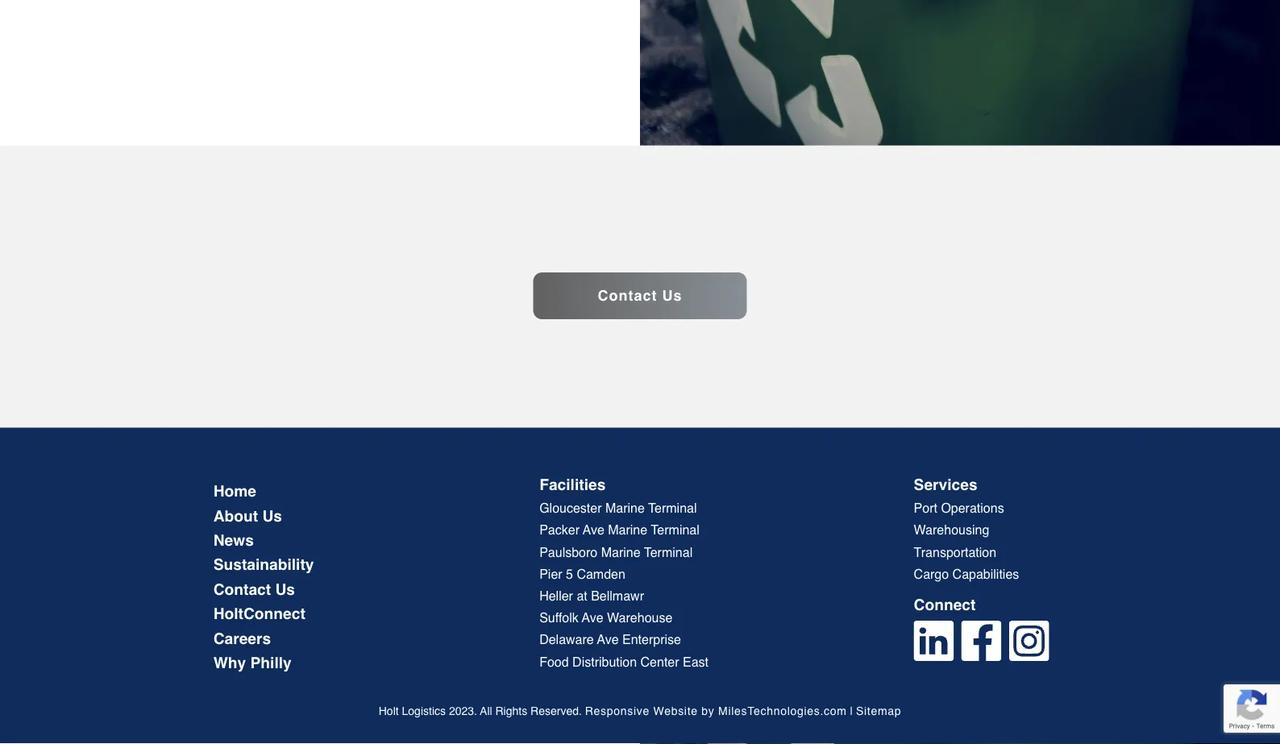 Task type: locate. For each thing, give the bounding box(es) containing it.
about us link
[[12, 507, 415, 526]]

1 vertical spatial contact us link
[[12, 581, 415, 599]]

0 horizontal spatial contact us link
[[12, 581, 415, 599]]

1 horizontal spatial contact us link
[[534, 273, 747, 320]]

0 vertical spatial us
[[663, 288, 683, 305]]

1 horizontal spatial contact
[[598, 288, 658, 305]]

1 vertical spatial ave
[[582, 611, 604, 626]]

0 vertical spatial contact
[[598, 288, 658, 305]]

ave
[[583, 523, 605, 538], [582, 611, 604, 626], [598, 633, 619, 648]]

2023.
[[449, 706, 477, 718]]

0 horizontal spatial contact
[[213, 581, 271, 599]]

holtconnect
[[213, 605, 306, 624]]

1 vertical spatial contact
[[213, 581, 271, 599]]

0 vertical spatial contact us link
[[534, 273, 747, 320]]

marine up packer ave marine terminal link
[[606, 501, 645, 516]]

ave down gloucester
[[583, 523, 605, 538]]

sitemap link
[[857, 706, 902, 718]]

sitemap
[[857, 706, 902, 718]]

paulsboro
[[540, 545, 598, 560]]

us
[[663, 288, 683, 305], [263, 507, 282, 525], [275, 581, 295, 599]]

operations
[[942, 501, 1005, 516]]

capabilities
[[953, 567, 1020, 582]]

pier 5 camden link
[[439, 567, 842, 583]]

footer
[[0, 428, 1281, 745]]

contact us link inside contact us main content
[[534, 273, 747, 320]]

packer ave marine terminal link
[[439, 523, 842, 539]]

delaware
[[540, 633, 594, 648]]

ave down at
[[582, 611, 604, 626]]

rights
[[496, 706, 528, 718]]

facilities gloucester marine terminal packer ave marine terminal paulsboro marine terminal pier 5 camden heller at bellmawr suffolk ave warehouse delaware ave enterprise food distribution center east
[[540, 476, 709, 670]]

0 vertical spatial marine
[[606, 501, 645, 516]]

philly
[[250, 654, 292, 673]]

logistics
[[402, 706, 446, 718]]

marine down packer ave marine terminal link
[[601, 545, 641, 560]]

terminal down packer ave marine terminal link
[[644, 545, 693, 560]]

heller at bellmawr link
[[439, 589, 842, 605]]

transportation
[[914, 545, 997, 560]]

warehouse
[[607, 611, 673, 626]]

cargo
[[914, 567, 950, 582]]

gloucester
[[540, 501, 602, 516]]

2 vertical spatial marine
[[601, 545, 641, 560]]

careers link
[[12, 630, 415, 648]]

ave up 'distribution'
[[598, 633, 619, 648]]

services port operations warehousing transportation cargo capabilities
[[914, 476, 1020, 582]]

heller
[[540, 589, 573, 604]]

port operations link
[[866, 501, 1269, 517]]

marine
[[606, 501, 645, 516], [608, 523, 648, 538], [601, 545, 641, 560]]

transportation link
[[866, 545, 1269, 561]]

terminal
[[649, 501, 697, 516], [651, 523, 700, 538], [644, 545, 693, 560]]

port
[[914, 501, 938, 516]]

contact us link
[[534, 273, 747, 320], [12, 581, 415, 599]]

terminal up packer ave marine terminal link
[[649, 501, 697, 516]]

contact us main content
[[0, 0, 1281, 428]]

home link
[[12, 483, 415, 501]]

holt
[[379, 706, 399, 718]]

1 vertical spatial terminal
[[651, 523, 700, 538]]

all
[[480, 706, 493, 718]]

holt logistics 2023. all rights reserved. responsive website by milestechnologies.com | sitemap
[[379, 706, 902, 718]]

enterprise
[[623, 633, 682, 648]]

east
[[683, 655, 709, 670]]

2 vertical spatial terminal
[[644, 545, 693, 560]]

home
[[213, 483, 257, 501]]

contact inside "home about us news sustainability contact us holtconnect careers why philly"
[[213, 581, 271, 599]]

center
[[641, 655, 680, 670]]

marine down "gloucester marine terminal" link
[[608, 523, 648, 538]]

by
[[702, 706, 715, 718]]

food
[[540, 655, 569, 670]]

packer
[[540, 523, 580, 538]]

terminal down "gloucester marine terminal" link
[[651, 523, 700, 538]]

contact us button
[[534, 273, 747, 320]]

contact inside button
[[598, 288, 658, 305]]

about
[[213, 507, 258, 525]]

contact
[[598, 288, 658, 305], [213, 581, 271, 599]]

responsive website by milestechnologies.com link
[[585, 706, 847, 718]]

holtconnect link
[[12, 605, 415, 624]]

0 vertical spatial terminal
[[649, 501, 697, 516]]



Task type: describe. For each thing, give the bounding box(es) containing it.
us inside button
[[663, 288, 683, 305]]

milestechnologies.com
[[719, 706, 847, 718]]

at
[[577, 589, 588, 604]]

home about us news sustainability contact us holtconnect careers why philly
[[213, 483, 314, 673]]

pier
[[540, 567, 563, 582]]

why
[[213, 654, 246, 673]]

suffolk ave warehouse link
[[439, 611, 842, 626]]

services
[[914, 476, 978, 495]]

website
[[654, 706, 698, 718]]

2 vertical spatial us
[[275, 581, 295, 599]]

camden
[[577, 567, 626, 582]]

1 vertical spatial us
[[263, 507, 282, 525]]

food distribution center east link
[[439, 655, 842, 670]]

distribution
[[573, 655, 637, 670]]

connect
[[914, 597, 976, 615]]

why philly link
[[12, 654, 415, 673]]

careers
[[213, 630, 271, 648]]

bellmawr
[[591, 589, 644, 604]]

paulsboro marine terminal link
[[439, 545, 842, 561]]

warehousing
[[914, 523, 990, 538]]

0 vertical spatial ave
[[583, 523, 605, 538]]

1 vertical spatial marine
[[608, 523, 648, 538]]

delaware ave enterprise link
[[439, 633, 842, 648]]

gloucester marine terminal link
[[439, 501, 842, 517]]

warehousing link
[[866, 523, 1269, 539]]

responsive
[[585, 706, 650, 718]]

sustainability
[[213, 556, 314, 575]]

2 vertical spatial ave
[[598, 633, 619, 648]]

news
[[213, 532, 254, 550]]

contact us
[[598, 288, 683, 305]]

reserved.
[[531, 706, 582, 718]]

cargo capabilities link
[[866, 567, 1269, 583]]

news link
[[12, 532, 415, 550]]

|
[[851, 706, 853, 718]]

suffolk
[[540, 611, 579, 626]]

facilities
[[540, 476, 606, 495]]

footer containing facilities
[[0, 428, 1281, 745]]

sustainability link
[[12, 556, 415, 575]]

5
[[566, 567, 573, 582]]



Task type: vqa. For each thing, say whether or not it's contained in the screenshot.
"&"
no



